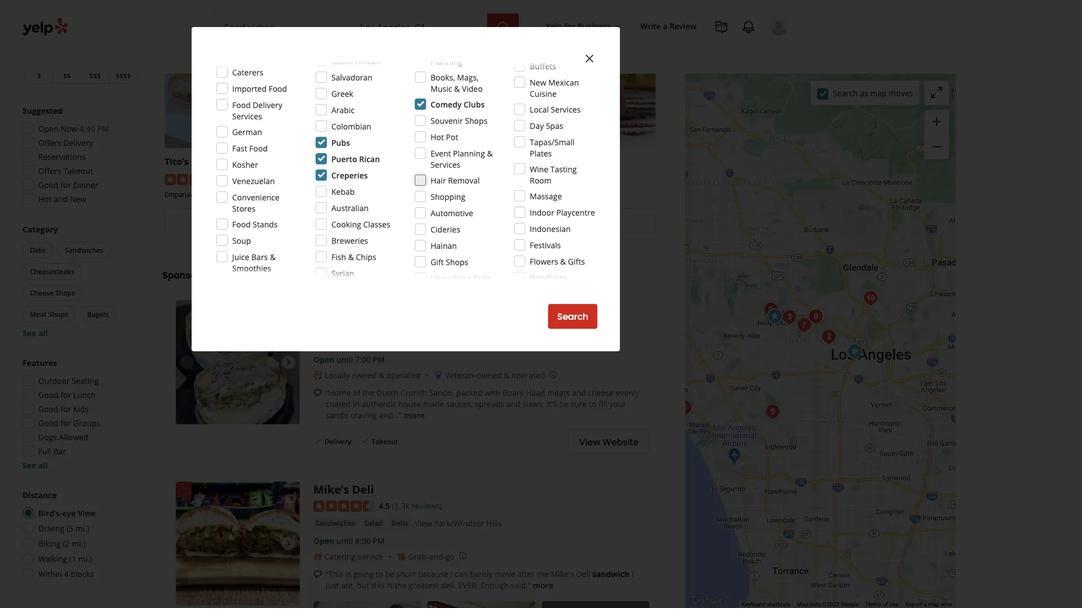 Task type: vqa. For each thing, say whether or not it's contained in the screenshot.
16 Chevron Down V2 Image
yes



Task type: describe. For each thing, give the bounding box(es) containing it.
group containing features
[[19, 357, 140, 471]]

order now link
[[165, 208, 322, 233]]

(1.2k
[[243, 173, 261, 184]]

0 horizontal spatial ghost sando shop image
[[176, 301, 300, 425]]

removal
[[448, 175, 480, 186]]

see all button for features
[[23, 460, 48, 471]]

it'll
[[547, 399, 557, 410]]

hot pot
[[431, 132, 458, 142]]

because
[[418, 569, 448, 580]]

shops for meat shops
[[48, 310, 68, 319]]

16 info v2 image
[[248, 271, 257, 280]]

(53
[[577, 173, 588, 184]]

operated for locally owned & operated
[[387, 370, 420, 381]]

1 horizontal spatial view website link
[[568, 430, 649, 454]]

map region
[[674, 0, 968, 609]]

firehouse subs image
[[844, 341, 866, 363]]

$$$
[[89, 71, 101, 80]]

auto services
[[389, 50, 438, 61]]

$$$$
[[115, 71, 131, 80]]

of for terms
[[883, 602, 888, 608]]

see all button for category
[[23, 328, 48, 338]]

all'antico vinaio image
[[674, 397, 696, 420]]

of for "home
[[353, 388, 360, 398]]

google
[[841, 602, 859, 608]]

sponsored
[[162, 269, 211, 282]]

for for business
[[564, 21, 575, 31]]

now for order
[[247, 215, 267, 227]]

full bar
[[38, 446, 66, 457]]

write a review link
[[636, 16, 701, 36]]

category
[[23, 224, 58, 235]]

close image
[[583, 52, 596, 65]]

planning inside party & event planning
[[431, 56, 463, 67]]

hot and new
[[38, 194, 86, 204]]

dogs allowed
[[38, 432, 88, 443]]

0 horizontal spatial more link
[[404, 410, 425, 421]]

4:40
[[80, 123, 95, 134]]

16 locally owned v2 image
[[313, 371, 322, 380]]

cafe
[[431, 284, 447, 295]]

16 checkmark v2 image
[[360, 437, 369, 446]]

projects image
[[715, 20, 728, 34]]

reviews) right (1.2k
[[263, 173, 293, 184]]

tapas/small
[[530, 137, 574, 147]]

driving
[[38, 523, 64, 534]]

©2023
[[822, 602, 839, 608]]

group containing category
[[20, 224, 140, 339]]

souvenir
[[431, 115, 463, 126]]

get
[[546, 215, 561, 227]]

2 vertical spatial sandwiches
[[316, 519, 355, 528]]

keyboard shortcuts button
[[742, 601, 791, 609]]

the inside i just ate, but this is the greatest deli. ever. enough said."
[[395, 580, 407, 591]]

books, mags, music & video
[[431, 72, 483, 94]]

playcentre
[[556, 207, 595, 218]]

(1.3k reviews)
[[392, 501, 442, 511]]

1 horizontal spatial ghost sando shop image
[[764, 306, 786, 328]]

1 horizontal spatial more link
[[533, 580, 554, 591]]

delivery for food delivery services
[[253, 99, 282, 110]]

1 vertical spatial new
[[70, 194, 86, 204]]

business categories element
[[214, 41, 789, 73]]

spreads
[[475, 399, 504, 410]]

see all for category
[[23, 328, 48, 338]]

services inside food delivery services
[[232, 111, 262, 121]]

good for good for dinner
[[38, 180, 58, 190]]

0 horizontal spatial in
[[239, 233, 246, 244]]

sandwich
[[592, 569, 630, 580]]

1 horizontal spatial deli
[[576, 569, 590, 580]]

kosher
[[232, 159, 258, 170]]

report a map error link
[[905, 602, 952, 608]]

zoom in image
[[930, 115, 943, 128]]

4
[[64, 569, 69, 580]]

a for write
[[663, 21, 668, 31]]

ghost sando shop image
[[764, 306, 786, 328]]

3.7 star rating image
[[498, 174, 559, 186]]

kebab
[[331, 186, 355, 197]]

oui melrose image
[[778, 306, 801, 329]]

slideshow element for open until 7:00 pm
[[176, 301, 300, 425]]

24 chevron down v2 image
[[440, 49, 454, 62]]

0 horizontal spatial view website link
[[331, 208, 489, 233]]

for for groups
[[60, 418, 71, 429]]

(288 reviews)
[[410, 173, 458, 184]]

terms
[[865, 602, 881, 608]]

search dialog
[[0, 0, 1082, 609]]

$ button
[[25, 67, 53, 84]]

0 horizontal spatial is
[[346, 569, 351, 580]]

16 checkmark v2 image
[[313, 437, 322, 446]]

locally
[[325, 370, 350, 381]]

catering service
[[325, 551, 383, 562]]

0 vertical spatial more
[[404, 410, 425, 421]]

is inside i just ate, but this is the greatest deli. ever. enough said."
[[387, 580, 392, 591]]

and-
[[429, 551, 446, 562]]

& left gifts
[[560, 256, 566, 267]]

delis link
[[389, 518, 410, 529]]

view up until 7:00 pm at top
[[380, 215, 402, 227]]

search for search
[[557, 311, 588, 323]]

business
[[577, 21, 611, 31]]

room
[[530, 175, 552, 186]]

wax paper - los angeles image
[[859, 287, 882, 310]]

larchmont village wine spirits & cheese image
[[793, 314, 816, 337]]

bagels
[[87, 310, 108, 319]]

2 horizontal spatial delivery
[[325, 437, 351, 446]]

event inside event planning & services
[[431, 148, 451, 159]]

classes
[[363, 219, 390, 230]]

as
[[860, 88, 868, 98]]

shop
[[390, 156, 412, 168]]

creperies
[[331, 170, 368, 181]]

yelp for business button
[[541, 16, 627, 36]]

now for open
[[61, 123, 77, 134]]

& up dutch on the left bottom
[[379, 370, 384, 381]]

mi.) for biking (2 mi.)
[[72, 539, 85, 549]]

indoor
[[530, 207, 554, 218]]

food up closes in 50 min
[[232, 219, 251, 230]]

all for features
[[38, 460, 48, 471]]

shops for souvenir shops
[[465, 115, 488, 126]]

good for kids
[[38, 404, 89, 415]]

bars
[[251, 252, 268, 262]]

i just ate, but this is the greatest deli. ever. enough said."
[[326, 569, 634, 591]]

puerto
[[331, 154, 357, 164]]

reviews) up shopping at the top left
[[428, 173, 458, 184]]

mike's deli image
[[176, 482, 300, 606]]

for for lunch
[[60, 390, 71, 400]]

previous image for open until 8:00 pm
[[180, 537, 194, 551]]

1 vertical spatial and
[[572, 388, 586, 398]]

"this is going to be short because i can barely move after the mike's deli sandwich
[[326, 569, 630, 580]]

closes
[[212, 233, 237, 244]]

ggiata delicatessen image
[[805, 306, 827, 328]]

convenience
[[232, 192, 279, 203]]

biking
[[38, 539, 61, 549]]

map for error
[[928, 602, 939, 608]]

reviews) inside the (1.3k reviews) link
[[412, 501, 442, 511]]

1 vertical spatial delis button
[[389, 518, 410, 529]]

local services
[[530, 104, 581, 115]]

german
[[232, 127, 262, 137]]

service
[[358, 551, 383, 562]]

veteran-owned & operated
[[445, 370, 545, 381]]

until for until 7:00 pm
[[337, 354, 353, 365]]

be inside the '"home of the dutch crunch sando, packed with boars head meats and cheese evenly coated in authentic house made sauces, spreads and slaws. it'll be sure to fill your sando craving and…"'
[[559, 399, 569, 410]]

and…"
[[379, 410, 402, 421]]

4.8 star rating image
[[331, 174, 392, 186]]

0 horizontal spatial delis button
[[23, 242, 53, 259]]

firehouse subs link
[[498, 156, 566, 168]]

ggiata - west hollywood image
[[760, 299, 782, 322]]

$$$$ button
[[109, 67, 138, 84]]

notifications image
[[742, 20, 755, 34]]

error
[[941, 602, 952, 608]]

16 speech v2 image
[[313, 389, 322, 398]]

souvenir shops
[[431, 115, 488, 126]]

(1
[[69, 554, 76, 564]]

for for kids
[[60, 404, 71, 415]]

stores
[[232, 203, 256, 214]]

2 vertical spatial and
[[506, 399, 520, 410]]

order now
[[220, 215, 267, 227]]

next image
[[282, 537, 295, 551]]

4.3 (1.2k reviews)
[[230, 173, 293, 184]]

all about the bread image
[[776, 306, 799, 328]]

food inside food delivery services
[[232, 99, 251, 110]]

cooking
[[331, 219, 361, 230]]

to inside the '"home of the dutch crunch sando, packed with boars head meats and cheese evenly coated in authentic house made sauces, spreads and slaws. it'll be sure to fill your sando craving and…"'
[[589, 399, 597, 410]]

dutch
[[377, 388, 399, 398]]

1 vertical spatial sandwiches
[[65, 245, 103, 255]]

reviews) right (53
[[590, 173, 620, 184]]

0 horizontal spatial deli
[[352, 482, 374, 498]]

park/windsor
[[434, 519, 484, 529]]

1 vertical spatial be
[[385, 569, 395, 580]]

operated for veteran-owned & operated
[[512, 370, 545, 381]]

head
[[526, 388, 545, 398]]

meats
[[547, 388, 570, 398]]

colombian
[[331, 121, 371, 132]]

ghost sando shop
[[331, 156, 412, 168]]

1 horizontal spatial delis
[[372, 190, 387, 199]]

syrian
[[331, 268, 354, 279]]

keyboard
[[742, 602, 765, 608]]

soup
[[232, 235, 251, 246]]

shops for gift shops
[[446, 257, 468, 267]]

pm for open until 8:00 pm
[[373, 536, 385, 546]]

view website for rightmost "view website" link
[[579, 436, 639, 449]]

1 horizontal spatial takeout
[[372, 437, 398, 446]]

directions
[[564, 215, 608, 227]]

pm for open now 4:40 pm
[[97, 123, 109, 134]]

kong
[[452, 273, 471, 284]]

0 vertical spatial and
[[54, 194, 68, 204]]

1 vertical spatial the
[[537, 569, 549, 580]]

salad link
[[362, 518, 385, 529]]

0 vertical spatial until
[[398, 233, 414, 244]]

in inside the '"home of the dutch crunch sando, packed with boars head meats and cheese evenly coated in authentic house made sauces, spreads and slaws. it'll be sure to fill your sando craving and…"'
[[353, 399, 360, 410]]

delis for delis "button" to the bottom
[[392, 519, 408, 528]]

sando,
[[429, 388, 454, 398]]

2 sandwiches, from the left
[[517, 190, 556, 199]]

hot for hot pot
[[431, 132, 444, 142]]

slaws.
[[522, 399, 545, 410]]

gifts
[[568, 256, 585, 267]]



Task type: locate. For each thing, give the bounding box(es) containing it.
0 horizontal spatial operated
[[387, 370, 420, 381]]

good down the 'good for lunch'
[[38, 404, 58, 415]]

2 slideshow element from the top
[[176, 482, 300, 606]]

food
[[269, 83, 287, 94], [232, 99, 251, 110], [249, 143, 268, 154], [572, 190, 588, 199], [232, 219, 251, 230]]

1 horizontal spatial sandwiches
[[239, 190, 276, 199]]

for inside 'yelp for business' button
[[564, 21, 575, 31]]

1 horizontal spatial is
[[387, 580, 392, 591]]

open for open
[[541, 233, 562, 244]]

0 vertical spatial to
[[589, 399, 597, 410]]

1 slideshow element from the top
[[176, 301, 300, 425]]

website for the left "view website" link
[[404, 215, 440, 227]]

0 vertical spatial see all
[[23, 328, 48, 338]]

delivery down imported food
[[253, 99, 282, 110]]

1 vertical spatial deli
[[576, 569, 590, 580]]

see all button
[[23, 328, 48, 338], [23, 460, 48, 471]]

0 horizontal spatial takeout
[[63, 165, 93, 176]]

distance
[[23, 490, 57, 501]]

hong kong style cafe
[[431, 273, 491, 295]]

salad
[[364, 519, 383, 528]]

0 vertical spatial hot
[[431, 132, 444, 142]]

group containing suggested
[[19, 105, 140, 208]]

& inside event planning & services
[[487, 148, 493, 159]]

& left video
[[454, 83, 460, 94]]

until for until 8:00 pm
[[337, 536, 353, 546]]

imported food
[[232, 83, 287, 94]]

1 horizontal spatial sandwiches,
[[517, 190, 556, 199]]

hair
[[431, 175, 446, 186]]

16 grab and go v2 image
[[397, 553, 406, 562]]

cheese shops button
[[23, 285, 82, 302]]

1 vertical spatial to
[[376, 569, 383, 580]]

4.5 link
[[379, 500, 390, 512]]

view website for the left "view website" link
[[380, 215, 440, 227]]

0 horizontal spatial the
[[362, 388, 374, 398]]

map for moves
[[870, 88, 887, 98]]

0 horizontal spatial a
[[663, 21, 668, 31]]

0 vertical spatial the
[[362, 388, 374, 398]]

the inside the '"home of the dutch crunch sando, packed with boars head meats and cheese evenly coated in authentic house made sauces, spreads and slaws. it'll be sure to fill your sando craving and…"'
[[362, 388, 374, 398]]

0 horizontal spatial to
[[376, 569, 383, 580]]

takeout up dinner on the top left of the page
[[63, 165, 93, 176]]

open down 'get'
[[541, 233, 562, 244]]

services up hair on the top of the page
[[431, 159, 460, 170]]

1 horizontal spatial and
[[506, 399, 520, 410]]

of left use
[[883, 602, 888, 608]]

delis down category
[[30, 245, 46, 255]]

1 horizontal spatial sandwiches button
[[313, 518, 358, 529]]

1 operated from the left
[[387, 370, 420, 381]]

view down sure
[[579, 436, 600, 449]]

1 horizontal spatial new
[[530, 77, 546, 88]]

2 horizontal spatial sandwiches
[[316, 519, 355, 528]]

group
[[19, 105, 140, 208], [924, 110, 949, 160], [20, 224, 140, 339], [19, 357, 140, 471]]

party & event planning
[[431, 45, 480, 67]]

new inside "new mexican cuisine"
[[530, 77, 546, 88]]

indonesian
[[530, 223, 571, 234]]

& up boars
[[504, 370, 509, 381]]

2 operated from the left
[[512, 370, 545, 381]]

0 vertical spatial 7:00
[[416, 233, 432, 244]]

food right the imported
[[269, 83, 287, 94]]

sandwiches, up australian at the left top of page
[[331, 190, 370, 199]]

7:00 up locally owned & operated at left
[[355, 354, 371, 365]]

in up craving
[[353, 399, 360, 410]]

all down full
[[38, 460, 48, 471]]

1 good from the top
[[38, 180, 58, 190]]

1 horizontal spatial i
[[632, 569, 634, 580]]

for down the 'good for lunch'
[[60, 404, 71, 415]]

owned up with
[[477, 370, 502, 381]]

to up this
[[376, 569, 383, 580]]

delis for the left delis "button"
[[30, 245, 46, 255]]

food delivery services
[[232, 99, 282, 121]]

4 good from the top
[[38, 418, 58, 429]]

0 horizontal spatial more
[[404, 410, 425, 421]]

made
[[423, 399, 444, 410]]

1 vertical spatial view website
[[579, 436, 639, 449]]

1 vertical spatial in
[[353, 399, 360, 410]]

2 previous image from the top
[[180, 537, 194, 551]]

mike's
[[551, 569, 574, 580]]

1 vertical spatial planning
[[453, 148, 485, 159]]

sandwiches up cheesesteaks
[[65, 245, 103, 255]]

1 vertical spatial of
[[883, 602, 888, 608]]

& inside party & event planning
[[452, 45, 458, 56]]

a right the "report"
[[924, 602, 927, 608]]

0 horizontal spatial delis
[[30, 245, 46, 255]]

1 horizontal spatial delis button
[[389, 518, 410, 529]]

more link down after
[[533, 580, 554, 591]]

1 vertical spatial see all
[[23, 460, 48, 471]]

view down (1.3k reviews)
[[415, 519, 432, 529]]

2 i from the left
[[632, 569, 634, 580]]

services for auto services
[[408, 50, 438, 61]]

1 vertical spatial previous image
[[180, 537, 194, 551]]

0 vertical spatial view website
[[380, 215, 440, 227]]

see all down full
[[23, 460, 48, 471]]

shops right meat
[[48, 310, 68, 319]]

good up dogs
[[38, 418, 58, 429]]

report
[[905, 602, 922, 608]]

view
[[380, 215, 402, 227], [579, 436, 600, 449], [78, 508, 96, 519], [415, 519, 432, 529]]

arabic
[[331, 105, 355, 115]]

event inside party & event planning
[[460, 45, 480, 56]]

of inside the '"home of the dutch crunch sando, packed with boars head meats and cheese evenly coated in authentic house made sauces, spreads and slaws. it'll be sure to fill your sando craving and…"'
[[353, 388, 360, 398]]

16 chevron down v2 image
[[613, 22, 622, 31]]

new down dinner on the top left of the page
[[70, 194, 86, 204]]

delis button
[[23, 242, 53, 259], [389, 518, 410, 529]]

delis down 4.8 star rating "image" on the left
[[372, 190, 387, 199]]

good
[[38, 180, 58, 190], [38, 390, 58, 400], [38, 404, 58, 415], [38, 418, 58, 429]]

hong
[[431, 273, 450, 284]]

results
[[213, 269, 246, 282]]

delis, sandwiches, fast food
[[498, 190, 588, 199]]

see down meat
[[23, 328, 36, 338]]

write
[[640, 21, 661, 31]]

16 speech v2 image
[[313, 570, 322, 579]]

fish & chips
[[331, 252, 376, 262]]

see all down meat
[[23, 328, 48, 338]]

good up the hot and new
[[38, 180, 58, 190]]

1 vertical spatial map
[[928, 602, 939, 608]]

more
[[404, 410, 425, 421], [533, 580, 554, 591]]

search image
[[496, 21, 510, 34]]

2 offers from the top
[[38, 165, 61, 176]]

until left hainan
[[398, 233, 414, 244]]

1 owned from the left
[[352, 370, 377, 381]]

0 vertical spatial of
[[353, 388, 360, 398]]

offers for offers delivery
[[38, 137, 61, 148]]

0 vertical spatial fast
[[232, 143, 247, 154]]

now down convenience stores
[[247, 215, 267, 227]]

view website link
[[331, 208, 489, 233], [568, 430, 649, 454]]

2 see from the top
[[23, 460, 36, 471]]

1 vertical spatial see all button
[[23, 460, 48, 471]]

pm right 8:00 at bottom left
[[373, 536, 385, 546]]

hot inside the search dialog
[[431, 132, 444, 142]]

planning inside event planning & services
[[453, 148, 485, 159]]

1 see from the top
[[23, 328, 36, 338]]

gift
[[431, 257, 444, 267]]

website for rightmost "view website" link
[[603, 436, 639, 449]]

open for open until 8:00 pm
[[313, 536, 334, 546]]

food down (53
[[572, 190, 588, 199]]

view website link down fill
[[568, 430, 649, 454]]

pm for open until 7:00 pm
[[373, 354, 385, 365]]

1 horizontal spatial operated
[[512, 370, 545, 381]]

2 horizontal spatial and
[[572, 388, 586, 398]]

open up 16 catering v2 image
[[313, 536, 334, 546]]

owned for veteran-
[[477, 370, 502, 381]]

outdoor
[[38, 376, 70, 386]]

house
[[398, 399, 421, 410]]

4.5 star rating image
[[313, 501, 374, 512]]

1 vertical spatial website
[[603, 436, 639, 449]]

option group
[[19, 490, 140, 583]]

music
[[431, 83, 452, 94]]

open until 7:00 pm
[[313, 354, 385, 365]]

within 4 blocks
[[38, 569, 94, 580]]

sandwiches down venezuelan
[[239, 190, 276, 199]]

open for open until 7:00 pm
[[313, 354, 334, 365]]

$$$ button
[[81, 67, 109, 84]]

open for open now 4:40 pm
[[38, 123, 59, 134]]

pm up the gift
[[434, 233, 446, 244]]

3 good from the top
[[38, 404, 58, 415]]

brothers sandwich shop image
[[818, 326, 840, 349]]

0 horizontal spatial view website
[[380, 215, 440, 227]]

shops down the clubs
[[465, 115, 488, 126]]

0 vertical spatial a
[[663, 21, 668, 31]]

argentine,
[[205, 190, 237, 199]]

blocks
[[71, 569, 94, 580]]

1 vertical spatial mi.)
[[72, 539, 85, 549]]

1 i from the left
[[450, 569, 453, 580]]

1 horizontal spatial website
[[603, 436, 639, 449]]

the up authentic
[[362, 388, 374, 398]]

until up locally at left bottom
[[337, 354, 353, 365]]

south
[[331, 56, 353, 66]]

takeout right 16 checkmark v2 icon
[[372, 437, 398, 446]]

0 vertical spatial delis
[[372, 190, 387, 199]]

automotive
[[431, 208, 473, 218]]

1 offers from the top
[[38, 137, 61, 148]]

deli right mike's
[[576, 569, 590, 580]]

subs
[[545, 156, 566, 168]]

2 vertical spatial mi.)
[[78, 554, 92, 564]]

open up 16 locally owned v2 icon
[[313, 354, 334, 365]]

services for local services
[[551, 104, 581, 115]]

0 vertical spatial view website link
[[331, 208, 489, 233]]

this
[[371, 580, 385, 591]]

offers down the reservations at the left top of the page
[[38, 165, 61, 176]]

hot down good for dinner
[[38, 194, 52, 204]]

massage
[[530, 191, 562, 201]]

1 horizontal spatial event
[[460, 45, 480, 56]]

reviews)
[[263, 173, 293, 184], [428, 173, 458, 184], [590, 173, 620, 184], [412, 501, 442, 511]]

& inside the books, mags, music & video
[[454, 83, 460, 94]]

salad button
[[362, 518, 385, 529]]

report a map error
[[905, 602, 952, 608]]

shortcuts
[[767, 602, 791, 608]]

i left can
[[450, 569, 453, 580]]

and
[[54, 194, 68, 204], [572, 388, 586, 398], [506, 399, 520, 410]]

day
[[530, 120, 544, 131]]

dinner
[[73, 180, 98, 190]]

services up spas
[[551, 104, 581, 115]]

sandwiches button down the 4.5 star rating image
[[313, 518, 358, 529]]

search inside button
[[557, 311, 588, 323]]

in
[[239, 233, 246, 244], [353, 399, 360, 410]]

with
[[485, 388, 500, 398]]

view inside option group
[[78, 508, 96, 519]]

delivery right 16 checkmark v2 image
[[325, 437, 351, 446]]

see all button down full
[[23, 460, 48, 471]]

good for good for groups
[[38, 418, 58, 429]]

a right write
[[663, 21, 668, 31]]

delivery
[[253, 99, 282, 110], [63, 137, 93, 148], [325, 437, 351, 446]]

& right fish
[[348, 252, 354, 262]]

see for features
[[23, 460, 36, 471]]

option group containing distance
[[19, 490, 140, 583]]

for for dinner
[[60, 180, 71, 190]]

2 all from the top
[[38, 460, 48, 471]]

and down boars
[[506, 399, 520, 410]]

food down german
[[249, 143, 268, 154]]

1 horizontal spatial a
[[924, 602, 927, 608]]

is
[[346, 569, 351, 580], [387, 580, 392, 591]]

of
[[353, 388, 360, 398], [883, 602, 888, 608]]

i right 'sandwich'
[[632, 569, 634, 580]]

services inside event planning & services
[[431, 159, 460, 170]]

0 vertical spatial see
[[23, 328, 36, 338]]

planning down pot
[[453, 148, 485, 159]]

previous image for open until 7:00 pm
[[180, 356, 194, 370]]

0 vertical spatial offers
[[38, 137, 61, 148]]

sandwiches link
[[313, 518, 358, 529]]

for down good for kids in the bottom left of the page
[[60, 418, 71, 429]]

a
[[663, 21, 668, 31], [924, 602, 927, 608]]

shops inside cheese shops 'button'
[[55, 288, 75, 298]]

more link
[[404, 410, 425, 421], [533, 580, 554, 591]]

0 vertical spatial deli
[[352, 482, 374, 498]]

deli.
[[441, 580, 456, 591]]

search for search as map moves
[[833, 88, 858, 98]]

& inside juice bars & smoothies
[[270, 252, 276, 262]]

slideshow element for open until 8:00 pm
[[176, 482, 300, 606]]

1 sandwiches, from the left
[[331, 190, 370, 199]]

0 vertical spatial all
[[38, 328, 48, 338]]

books,
[[431, 72, 455, 83]]

1 vertical spatial until
[[337, 354, 353, 365]]

see all button down meat
[[23, 328, 48, 338]]

delivery inside food delivery services
[[253, 99, 282, 110]]

delis button down (1.3k
[[389, 518, 410, 529]]

sandwiches button up cheesesteaks
[[58, 242, 111, 259]]

cheese
[[588, 388, 614, 398]]

bar
[[53, 446, 66, 457]]

0 horizontal spatial sandwiches button
[[58, 242, 111, 259]]

more down after
[[533, 580, 554, 591]]

delivery for offers delivery
[[63, 137, 93, 148]]

1 horizontal spatial be
[[559, 399, 569, 410]]

search down honduran
[[557, 311, 588, 323]]

keyboard shortcuts
[[742, 602, 791, 608]]

mi.)
[[75, 523, 89, 534], [72, 539, 85, 549], [78, 554, 92, 564]]

and up sure
[[572, 388, 586, 398]]

2 see all button from the top
[[23, 460, 48, 471]]

2 vertical spatial delivery
[[325, 437, 351, 446]]

& left firehouse at top
[[487, 148, 493, 159]]

all for category
[[38, 328, 48, 338]]

0 vertical spatial in
[[239, 233, 246, 244]]

view right eye
[[78, 508, 96, 519]]

shops for cheese shops
[[55, 288, 75, 298]]

0 vertical spatial previous image
[[180, 356, 194, 370]]

see for category
[[23, 328, 36, 338]]

services for home services
[[325, 50, 355, 61]]

1 all from the top
[[38, 328, 48, 338]]

slideshow element
[[176, 301, 300, 425], [176, 482, 300, 606]]

offers up the reservations at the left top of the page
[[38, 137, 61, 148]]

fast down 3.7
[[557, 190, 570, 199]]

day spas
[[530, 120, 563, 131]]

shops up kong
[[446, 257, 468, 267]]

good for good for lunch
[[38, 390, 58, 400]]

pot
[[446, 132, 458, 142]]

next image
[[282, 356, 295, 370]]

map left error
[[928, 602, 939, 608]]

be left "short"
[[385, 569, 395, 580]]

0 horizontal spatial delivery
[[63, 137, 93, 148]]

operated up crunch
[[387, 370, 420, 381]]

good for good for kids
[[38, 404, 58, 415]]

the down "short"
[[395, 580, 407, 591]]

biking (2 mi.)
[[38, 539, 85, 549]]

0 horizontal spatial new
[[70, 194, 86, 204]]

pm up locally owned & operated at left
[[373, 354, 385, 365]]

closes in 50 min
[[212, 233, 275, 244]]

1 vertical spatial view website link
[[568, 430, 649, 454]]

0 vertical spatial new
[[530, 77, 546, 88]]

2 see all from the top
[[23, 460, 48, 471]]

info icon image
[[549, 371, 558, 380], [549, 371, 558, 380], [458, 552, 467, 561], [458, 552, 467, 561]]

1 vertical spatial slideshow element
[[176, 482, 300, 606]]

owned for locally
[[352, 370, 377, 381]]

1 horizontal spatial more
[[533, 580, 554, 591]]

operated
[[387, 370, 420, 381], [512, 370, 545, 381]]

planning down party
[[431, 56, 463, 67]]

a for report
[[924, 602, 927, 608]]

mi.) right (1
[[78, 554, 92, 564]]

fast inside the search dialog
[[232, 143, 247, 154]]

& right the bars
[[270, 252, 276, 262]]

4.3 star rating image
[[165, 174, 225, 186]]

1 vertical spatial more link
[[533, 580, 554, 591]]

0 vertical spatial planning
[[431, 56, 463, 67]]

2 owned from the left
[[477, 370, 502, 381]]

16 veteran owned v2 image
[[434, 371, 443, 380]]

sando
[[326, 410, 348, 421]]

for
[[564, 21, 575, 31], [60, 180, 71, 190], [60, 390, 71, 400], [60, 404, 71, 415], [60, 418, 71, 429]]

1 vertical spatial hot
[[38, 194, 52, 204]]

24 chevron down v2 image
[[357, 49, 371, 62]]

0 vertical spatial sandwiches button
[[58, 242, 111, 259]]

0 horizontal spatial and
[[54, 194, 68, 204]]

be right it'll
[[559, 399, 569, 410]]

1 horizontal spatial map
[[928, 602, 939, 608]]

groups
[[73, 418, 100, 429]]

mi.) for walking (1 mi.)
[[78, 554, 92, 564]]

7:00 up the gift
[[416, 233, 432, 244]]

0 horizontal spatial search
[[557, 311, 588, 323]]

offers for offers takeout
[[38, 165, 61, 176]]

view website link up until 7:00 pm at top
[[331, 208, 489, 233]]

more link down house
[[404, 410, 425, 421]]

2 horizontal spatial delis
[[392, 519, 408, 528]]

view website up until 7:00 pm at top
[[380, 215, 440, 227]]

1 horizontal spatial to
[[589, 399, 597, 410]]

now up offers delivery
[[61, 123, 77, 134]]

0 horizontal spatial hot
[[38, 194, 52, 204]]

new up the cuisine
[[530, 77, 546, 88]]

all
[[38, 328, 48, 338], [38, 460, 48, 471]]

meat
[[30, 310, 47, 319]]

1 vertical spatial all
[[38, 460, 48, 471]]

1 vertical spatial see
[[23, 460, 36, 471]]

features
[[23, 358, 57, 368]]

mike's deli image
[[761, 401, 784, 424], [761, 401, 784, 424]]

hills
[[486, 519, 502, 529]]

(288
[[410, 173, 426, 184]]

1 horizontal spatial fast
[[557, 190, 570, 199]]

hot for hot and new
[[38, 194, 52, 204]]

grab-
[[408, 551, 429, 562]]

2 horizontal spatial the
[[537, 569, 549, 580]]

0 horizontal spatial sandwiches
[[65, 245, 103, 255]]

& right party
[[452, 45, 458, 56]]

shops inside meat shops button
[[48, 310, 68, 319]]

0 horizontal spatial map
[[870, 88, 887, 98]]

until
[[398, 233, 414, 244], [337, 354, 353, 365], [337, 536, 353, 546]]

1 see all button from the top
[[23, 328, 48, 338]]

1 vertical spatial now
[[247, 215, 267, 227]]

0 horizontal spatial now
[[61, 123, 77, 134]]

website up until 7:00 pm at top
[[404, 215, 440, 227]]

0 horizontal spatial of
[[353, 388, 360, 398]]

offers delivery
[[38, 137, 93, 148]]

zoom out image
[[930, 140, 943, 154]]

until up catering at the bottom of page
[[337, 536, 353, 546]]

see all for features
[[23, 460, 48, 471]]

mi.) for driving (5 mi.)
[[75, 523, 89, 534]]

ate,
[[341, 580, 355, 591]]

and down good for dinner
[[54, 194, 68, 204]]

pm
[[97, 123, 109, 134], [434, 233, 446, 244], [373, 354, 385, 365], [373, 536, 385, 546]]

16 catering v2 image
[[313, 553, 322, 562]]

user actions element
[[537, 14, 805, 83]]

0 vertical spatial more link
[[404, 410, 425, 421]]

1 horizontal spatial in
[[353, 399, 360, 410]]

2 good from the top
[[38, 390, 58, 400]]

the right after
[[537, 569, 549, 580]]

evenly
[[616, 388, 639, 398]]

shops right the cheese
[[55, 288, 75, 298]]

None search field
[[215, 14, 521, 41]]

google image
[[688, 594, 725, 609]]

ghost sando shop image
[[176, 301, 300, 425], [764, 306, 786, 328]]

1 vertical spatial 7:00
[[355, 354, 371, 365]]

0 horizontal spatial fast
[[232, 143, 247, 154]]

mi.) right (2
[[72, 539, 85, 549]]

i inside i just ate, but this is the greatest deli. ever. enough said."
[[632, 569, 634, 580]]

1 vertical spatial event
[[431, 148, 451, 159]]

1 horizontal spatial search
[[833, 88, 858, 98]]

(1.3k
[[392, 501, 410, 511]]

0 horizontal spatial i
[[450, 569, 453, 580]]

0 vertical spatial delivery
[[253, 99, 282, 110]]

1 vertical spatial takeout
[[372, 437, 398, 446]]

1 see all from the top
[[23, 328, 48, 338]]

0 vertical spatial event
[[460, 45, 480, 56]]

1 previous image from the top
[[180, 356, 194, 370]]

previous image
[[180, 356, 194, 370], [180, 537, 194, 551]]

expand map image
[[930, 86, 943, 99]]

good down outdoor
[[38, 390, 58, 400]]

for right yelp
[[564, 21, 575, 31]]



